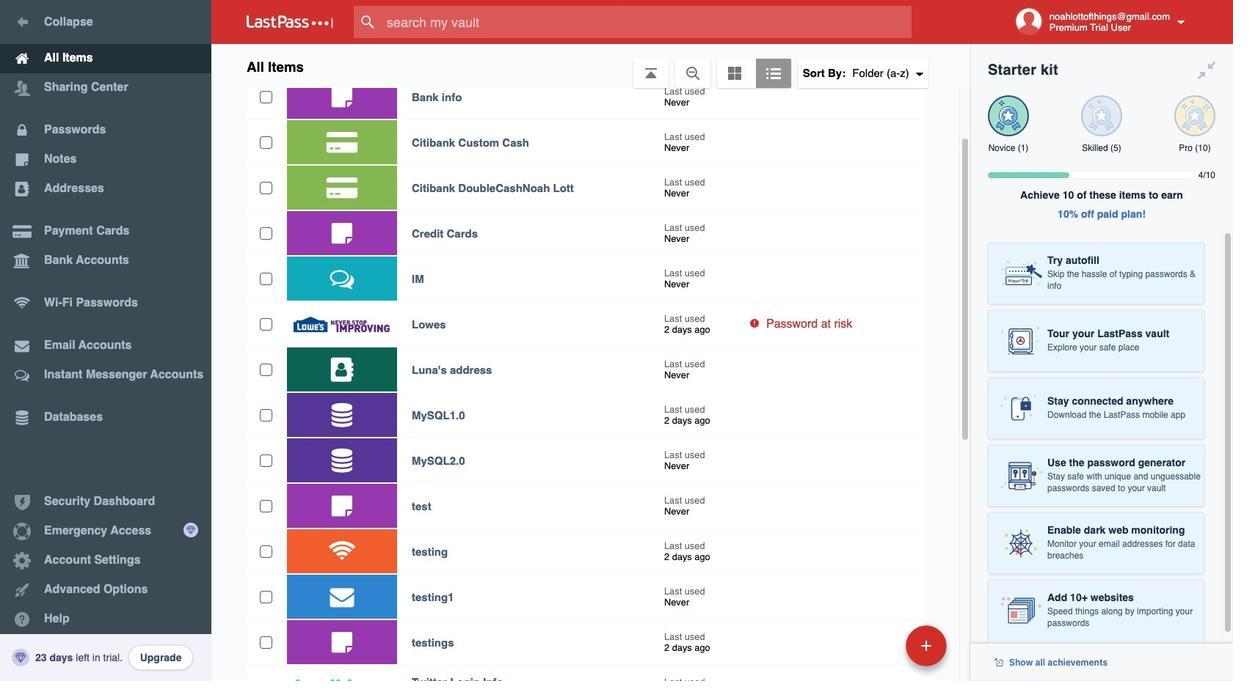 Task type: locate. For each thing, give the bounding box(es) containing it.
lastpass image
[[247, 15, 333, 29]]



Task type: describe. For each thing, give the bounding box(es) containing it.
Search search field
[[354, 6, 940, 38]]

vault options navigation
[[211, 44, 970, 88]]

main navigation navigation
[[0, 0, 211, 682]]

new item navigation
[[805, 622, 956, 682]]

new item element
[[805, 625, 952, 667]]

search my vault text field
[[354, 6, 940, 38]]



